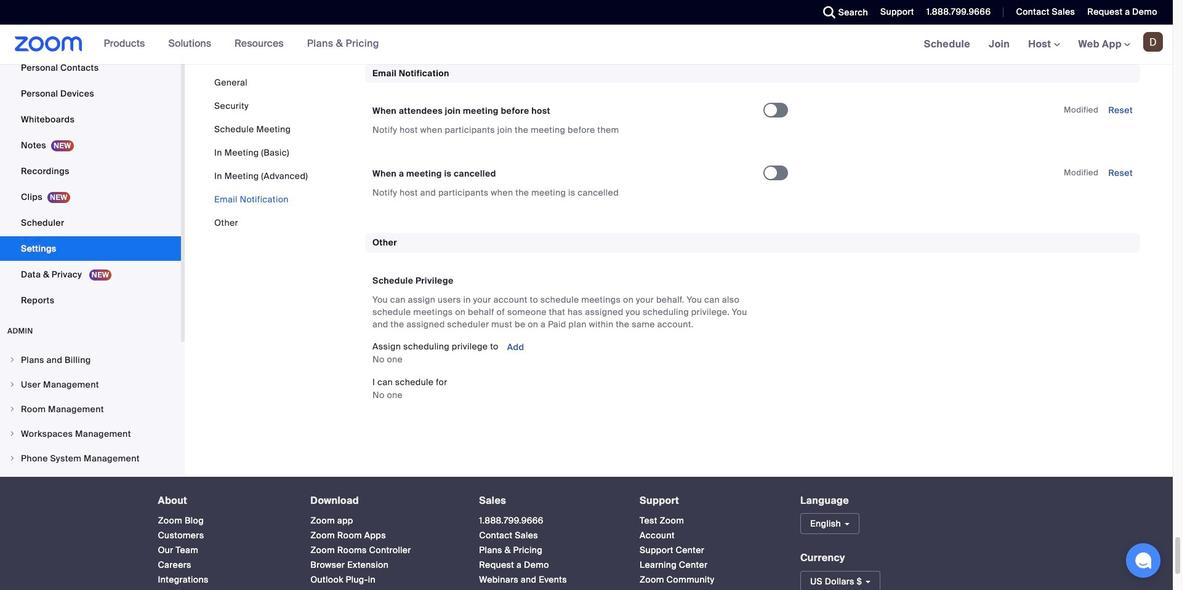 Task type: describe. For each thing, give the bounding box(es) containing it.
2 right image from the top
[[9, 381, 16, 388]]

meetings navigation
[[915, 25, 1173, 65]]

product information navigation
[[82, 25, 389, 64]]

2 heading from the left
[[311, 496, 457, 506]]

5 menu item from the top
[[0, 447, 181, 470]]

email notification element
[[365, 64, 1141, 214]]

open chat image
[[1135, 553, 1152, 570]]

other element
[[365, 234, 1141, 423]]

admin menu menu
[[0, 348, 181, 521]]

3 right image from the top
[[9, 406, 16, 413]]

4 menu item from the top
[[0, 422, 181, 446]]

4 heading from the left
[[640, 496, 779, 506]]

right image for 2nd 'menu item' from the bottom
[[9, 455, 16, 462]]

6 menu item from the top
[[0, 472, 181, 495]]

profile picture image
[[1144, 32, 1164, 52]]



Task type: locate. For each thing, give the bounding box(es) containing it.
menu bar
[[214, 76, 308, 229]]

heading
[[158, 496, 288, 506], [311, 496, 457, 506], [479, 496, 618, 506], [640, 496, 779, 506]]

0 vertical spatial right image
[[9, 356, 16, 364]]

banner
[[0, 25, 1173, 65]]

1 vertical spatial right image
[[9, 455, 16, 462]]

1 menu item from the top
[[0, 348, 181, 372]]

2 vertical spatial right image
[[9, 406, 16, 413]]

3 menu item from the top
[[0, 398, 181, 421]]

2 menu item from the top
[[0, 373, 181, 396]]

right image
[[9, 356, 16, 364], [9, 381, 16, 388], [9, 406, 16, 413]]

right image for 3rd 'menu item' from the bottom of the 'admin menu' menu
[[9, 430, 16, 438]]

right image
[[9, 430, 16, 438], [9, 455, 16, 462]]

side navigation navigation
[[0, 0, 185, 521]]

zoom logo image
[[15, 36, 82, 52]]

3 heading from the left
[[479, 496, 618, 506]]

2 right image from the top
[[9, 455, 16, 462]]

1 right image from the top
[[9, 430, 16, 438]]

1 heading from the left
[[158, 496, 288, 506]]

1 vertical spatial right image
[[9, 381, 16, 388]]

menu item
[[0, 348, 181, 372], [0, 373, 181, 396], [0, 398, 181, 421], [0, 422, 181, 446], [0, 447, 181, 470], [0, 472, 181, 495]]

1 right image from the top
[[9, 356, 16, 364]]

0 vertical spatial right image
[[9, 430, 16, 438]]

personal menu menu
[[0, 0, 181, 314]]



Task type: vqa. For each thing, say whether or not it's contained in the screenshot.
choose date text box
no



